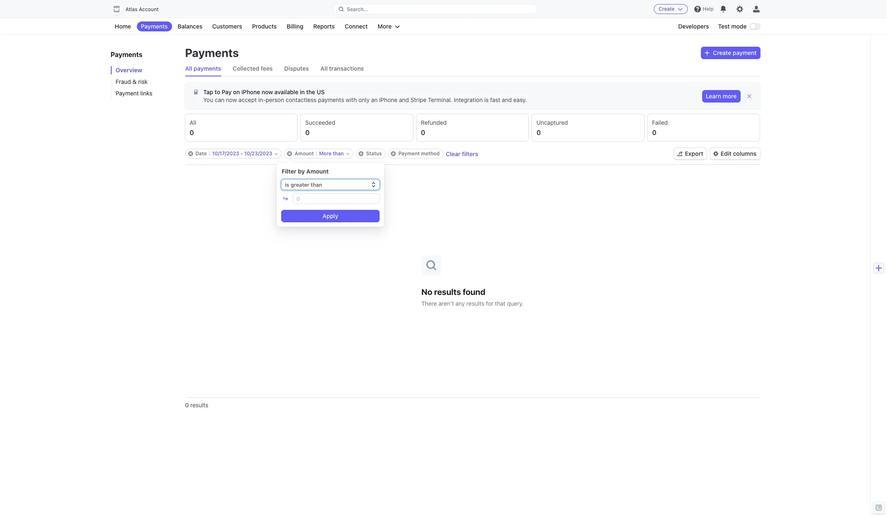 Task type: vqa. For each thing, say whether or not it's contained in the screenshot.
Search text field
no



Task type: locate. For each thing, give the bounding box(es) containing it.
can
[[215, 96, 225, 103]]

svg image left tap on the left top of the page
[[193, 90, 198, 95]]

&
[[133, 78, 137, 85]]

to
[[215, 89, 220, 96]]

0 vertical spatial tab list
[[185, 61, 760, 77]]

help
[[703, 6, 714, 12]]

0 vertical spatial create
[[659, 6, 675, 12]]

payment inside payment links link
[[116, 90, 139, 97]]

now up the in- at left
[[262, 89, 273, 96]]

2 tab list from the top
[[185, 114, 760, 142]]

0 vertical spatial iphone
[[242, 89, 260, 96]]

atlas account
[[126, 6, 159, 12]]

0 for uncaptured 0
[[537, 129, 541, 137]]

clear
[[446, 150, 461, 157]]

1 horizontal spatial iphone
[[379, 96, 398, 103]]

fast
[[491, 96, 501, 103]]

edit date image
[[275, 152, 278, 156]]

1 vertical spatial iphone
[[379, 96, 398, 103]]

payment
[[733, 49, 757, 56]]

1 horizontal spatial now
[[262, 89, 273, 96]]

1 horizontal spatial payments
[[318, 96, 344, 103]]

payments up overview
[[111, 51, 143, 58]]

tab list containing all payments
[[185, 61, 760, 77]]

1 horizontal spatial svg image
[[705, 51, 710, 55]]

payment links
[[116, 90, 152, 97]]

Search… text field
[[334, 4, 537, 14]]

more for more than
[[319, 151, 332, 157]]

edit columns button
[[710, 148, 760, 160]]

now
[[262, 89, 273, 96], [226, 96, 237, 103]]

results for no
[[434, 287, 461, 297]]

with
[[346, 96, 357, 103]]

1 and from the left
[[399, 96, 409, 103]]

0 horizontal spatial and
[[399, 96, 409, 103]]

person
[[266, 96, 284, 103]]

iphone
[[242, 89, 260, 96], [379, 96, 398, 103]]

0 vertical spatial more
[[378, 23, 392, 30]]

2 vertical spatial results
[[190, 402, 208, 409]]

1 horizontal spatial create
[[713, 49, 732, 56]]

0 inside all 0
[[190, 129, 194, 137]]

0 horizontal spatial now
[[226, 96, 237, 103]]

0 horizontal spatial results
[[190, 402, 208, 409]]

0 horizontal spatial payments
[[194, 65, 221, 72]]

uncaptured 0
[[537, 119, 568, 137]]

all payments
[[185, 65, 221, 72]]

create inside popup button
[[713, 49, 732, 56]]

date
[[196, 151, 207, 157]]

more left than in the top left of the page
[[319, 151, 332, 157]]

0 horizontal spatial iphone
[[242, 89, 260, 96]]

all for payments
[[185, 65, 192, 72]]

balances
[[178, 23, 203, 30]]

1 vertical spatial create
[[713, 49, 732, 56]]

reports
[[313, 23, 335, 30]]

0 horizontal spatial create
[[659, 6, 675, 12]]

payment for payment links
[[116, 90, 139, 97]]

tab list up integration
[[185, 61, 760, 77]]

learn
[[706, 93, 722, 100]]

an
[[371, 96, 378, 103]]

payment
[[116, 90, 139, 97], [399, 151, 420, 157]]

and left "stripe"
[[399, 96, 409, 103]]

1 vertical spatial amount
[[306, 168, 329, 175]]

and
[[399, 96, 409, 103], [502, 96, 512, 103]]

test mode
[[719, 23, 747, 30]]

1 vertical spatial more
[[319, 151, 332, 157]]

0 vertical spatial amount
[[295, 151, 314, 157]]

0 for refunded 0
[[421, 129, 426, 137]]

payments link
[[137, 22, 172, 31]]

1 horizontal spatial payment
[[399, 151, 420, 157]]

easy.
[[514, 96, 527, 103]]

iphone up 'accept'
[[242, 89, 260, 96]]

clear filters
[[446, 150, 479, 157]]

1 vertical spatial payment
[[399, 151, 420, 157]]

tap to pay on iphone now available in the us you can now accept in-person contactless payments with only an iphone and stripe terminal. integration is fast and easy.
[[203, 89, 527, 103]]

billing
[[287, 23, 304, 30]]

0 vertical spatial payment
[[116, 90, 139, 97]]

available
[[275, 89, 299, 96]]

search…
[[347, 6, 368, 12]]

any
[[456, 300, 465, 307]]

filter by amount
[[282, 168, 329, 175]]

all
[[185, 65, 192, 72], [321, 65, 328, 72], [190, 119, 196, 126]]

0 horizontal spatial payment
[[116, 90, 139, 97]]

1 vertical spatial tab list
[[185, 114, 760, 142]]

create for create
[[659, 6, 675, 12]]

create inside create button
[[659, 6, 675, 12]]

0 vertical spatial svg image
[[705, 51, 710, 55]]

all for transactions
[[321, 65, 328, 72]]

us
[[317, 89, 325, 96]]

1 vertical spatial results
[[467, 300, 485, 307]]

svg image
[[705, 51, 710, 55], [193, 90, 198, 95]]

products
[[252, 23, 277, 30]]

iphone right an
[[379, 96, 398, 103]]

payment inside clear filters toolbar
[[399, 151, 420, 157]]

0 inside succeeded 0
[[305, 129, 310, 137]]

overview
[[116, 67, 142, 74]]

0 for succeeded 0
[[305, 129, 310, 137]]

results for 0
[[190, 402, 208, 409]]

more
[[378, 23, 392, 30], [319, 151, 332, 157]]

atlas account button
[[111, 3, 167, 15]]

more inside button
[[378, 23, 392, 30]]

and right the fast
[[502, 96, 512, 103]]

payment down fraud
[[116, 90, 139, 97]]

filters
[[462, 150, 479, 157]]

payments
[[194, 65, 221, 72], [318, 96, 344, 103]]

0 inside uncaptured 0
[[537, 129, 541, 137]]

balances link
[[174, 22, 207, 31]]

create payment
[[713, 49, 757, 56]]

svg image left the create payment
[[705, 51, 710, 55]]

payment method
[[399, 151, 440, 157]]

apply button
[[282, 211, 379, 222]]

create
[[659, 6, 675, 12], [713, 49, 732, 56]]

amount right by
[[306, 168, 329, 175]]

reports link
[[309, 22, 339, 31]]

1 horizontal spatial and
[[502, 96, 512, 103]]

pay
[[222, 89, 232, 96]]

tap
[[203, 89, 213, 96]]

0 vertical spatial payments
[[194, 65, 221, 72]]

test
[[719, 23, 730, 30]]

amount
[[295, 151, 314, 157], [306, 168, 329, 175]]

create left payment
[[713, 49, 732, 56]]

10/23/2023
[[244, 151, 272, 157]]

2 and from the left
[[502, 96, 512, 103]]

0 inside "refunded 0"
[[421, 129, 426, 137]]

1 vertical spatial svg image
[[193, 90, 198, 95]]

is
[[485, 96, 489, 103]]

amount right the remove amount icon
[[295, 151, 314, 157]]

payments up tap on the left top of the page
[[194, 65, 221, 72]]

0 horizontal spatial more
[[319, 151, 332, 157]]

stripe
[[411, 96, 427, 103]]

payments down us
[[318, 96, 344, 103]]

more right 'connect'
[[378, 23, 392, 30]]

clear filters toolbar
[[185, 149, 479, 159]]

1 horizontal spatial more
[[378, 23, 392, 30]]

payments
[[141, 23, 168, 30], [185, 46, 239, 60], [111, 51, 143, 58]]

uncaptured
[[537, 119, 568, 126]]

0 inside failed 0
[[653, 129, 657, 137]]

tab list
[[185, 61, 760, 77], [185, 114, 760, 142]]

failed 0
[[653, 119, 668, 137]]

home
[[115, 23, 131, 30]]

payment right add payment method icon
[[399, 151, 420, 157]]

create for create payment
[[713, 49, 732, 56]]

for
[[486, 300, 494, 307]]

1 vertical spatial payments
[[318, 96, 344, 103]]

results
[[434, 287, 461, 297], [467, 300, 485, 307], [190, 402, 208, 409]]

now down pay
[[226, 96, 237, 103]]

create up the developers link
[[659, 6, 675, 12]]

tab list up filters
[[185, 114, 760, 142]]

1 horizontal spatial results
[[434, 287, 461, 297]]

more inside clear filters toolbar
[[319, 151, 332, 157]]

0 vertical spatial results
[[434, 287, 461, 297]]

1 tab list from the top
[[185, 61, 760, 77]]

svg image inside the create payment popup button
[[705, 51, 710, 55]]



Task type: describe. For each thing, give the bounding box(es) containing it.
collected fees link
[[233, 61, 273, 76]]

all transactions link
[[321, 61, 364, 76]]

0 number field
[[293, 194, 379, 204]]

apply
[[323, 213, 339, 220]]

developers
[[679, 23, 709, 30]]

atlas
[[126, 6, 138, 12]]

than
[[333, 151, 344, 157]]

more for more
[[378, 23, 392, 30]]

help button
[[692, 2, 717, 16]]

connect
[[345, 23, 368, 30]]

failed
[[653, 119, 668, 126]]

create payment button
[[702, 47, 760, 59]]

edit
[[721, 150, 732, 157]]

home link
[[111, 22, 135, 31]]

only
[[359, 96, 370, 103]]

succeeded
[[305, 119, 335, 126]]

Search… search field
[[334, 4, 537, 14]]

overview link
[[111, 66, 177, 74]]

aren't
[[439, 300, 454, 307]]

mode
[[732, 23, 747, 30]]

method
[[421, 151, 440, 157]]

add status image
[[359, 151, 364, 156]]

on
[[233, 89, 240, 96]]

all payments link
[[185, 61, 221, 76]]

payments inside 'tab list'
[[194, 65, 221, 72]]

fraud
[[116, 78, 131, 85]]

payments inside tap to pay on iphone now available in the us you can now accept in-person contactless payments with only an iphone and stripe terminal. integration is fast and easy.
[[318, 96, 344, 103]]

payment for payment method
[[399, 151, 420, 157]]

filter
[[282, 168, 297, 175]]

refunded
[[421, 119, 447, 126]]

query.
[[507, 300, 524, 307]]

create button
[[654, 4, 688, 14]]

0 for all 0
[[190, 129, 194, 137]]

payments up all payments on the top
[[185, 46, 239, 60]]

fees
[[261, 65, 273, 72]]

edit amount image
[[346, 152, 350, 156]]

collected fees
[[233, 65, 273, 72]]

all 0
[[190, 119, 196, 137]]

no
[[422, 287, 433, 297]]

2 horizontal spatial results
[[467, 300, 485, 307]]

10/17/2023 - 10/23/2023
[[212, 151, 272, 157]]

billing link
[[283, 22, 308, 31]]

tab list containing 0
[[185, 114, 760, 142]]

integration
[[454, 96, 483, 103]]

terminal.
[[428, 96, 453, 103]]

1 vertical spatial now
[[226, 96, 237, 103]]

there
[[422, 300, 437, 307]]

you
[[203, 96, 213, 103]]

in-
[[258, 96, 266, 103]]

learn more
[[706, 93, 737, 100]]

all transactions
[[321, 65, 364, 72]]

fraud & risk link
[[111, 78, 177, 86]]

links
[[140, 90, 152, 97]]

all for 0
[[190, 119, 196, 126]]

in
[[300, 89, 305, 96]]

products link
[[248, 22, 281, 31]]

by
[[298, 168, 305, 175]]

more button
[[374, 22, 404, 31]]

export button
[[675, 148, 707, 160]]

disputes link
[[284, 61, 309, 76]]

developers link
[[675, 22, 714, 31]]

collected
[[233, 65, 259, 72]]

export
[[685, 150, 704, 157]]

more than
[[319, 151, 344, 157]]

connect link
[[341, 22, 372, 31]]

0 vertical spatial now
[[262, 89, 273, 96]]

clear filters button
[[446, 150, 479, 157]]

remove date image
[[188, 151, 193, 156]]

10/17/2023
[[212, 151, 239, 157]]

fraud & risk
[[116, 78, 148, 85]]

notifications image
[[721, 6, 727, 12]]

accept
[[239, 96, 257, 103]]

payment links link
[[111, 89, 177, 98]]

refunded 0
[[421, 119, 447, 137]]

payments down the account
[[141, 23, 168, 30]]

the
[[306, 89, 315, 96]]

more
[[723, 93, 737, 100]]

status
[[366, 151, 382, 157]]

0 horizontal spatial svg image
[[193, 90, 198, 95]]

add payment method image
[[391, 151, 396, 156]]

customers
[[212, 23, 242, 30]]

contactless
[[286, 96, 317, 103]]

columns
[[733, 150, 757, 157]]

remove amount image
[[287, 151, 292, 156]]

edit columns
[[721, 150, 757, 157]]

customers link
[[208, 22, 246, 31]]

amount inside clear filters toolbar
[[295, 151, 314, 157]]

0 for failed 0
[[653, 129, 657, 137]]

disputes
[[284, 65, 309, 72]]

risk
[[138, 78, 148, 85]]



